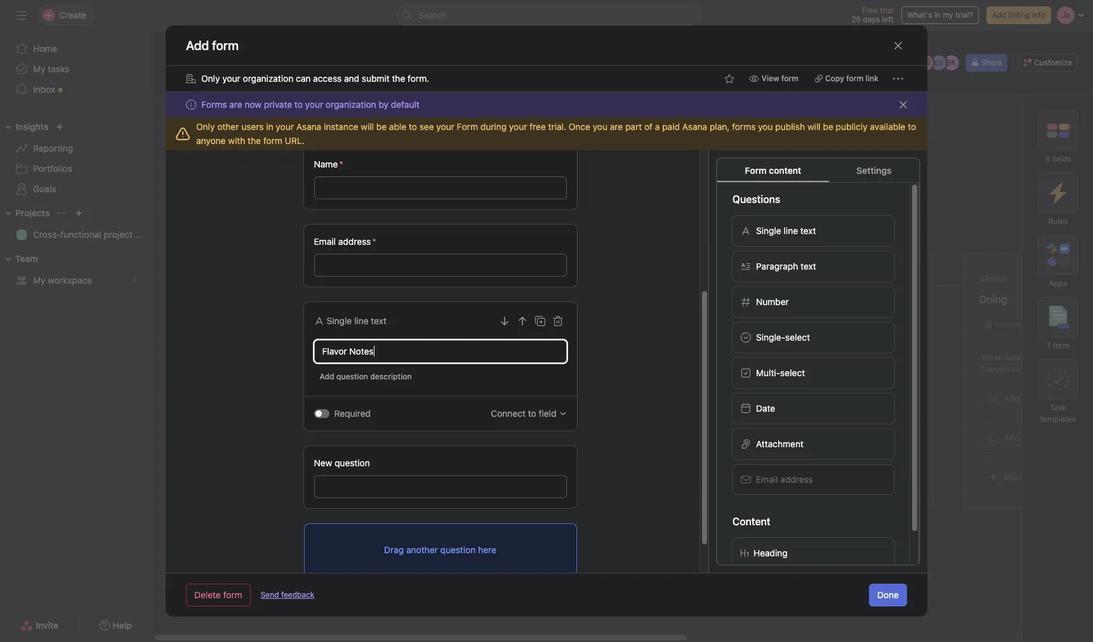 Task type: locate. For each thing, give the bounding box(es) containing it.
remove field image
[[553, 316, 563, 326]]

date
[[756, 403, 776, 414]]

task
[[1050, 403, 1067, 413]]

co
[[935, 58, 943, 67]]

what's in my trial?
[[907, 10, 973, 20]]

1 when from the left
[[723, 353, 744, 363]]

this down 1 form
[[1059, 353, 1072, 363]]

a left comment
[[1023, 432, 1028, 443]]

send feedback link
[[261, 590, 315, 601]]

0 vertical spatial *
[[339, 159, 343, 170]]

1 this from the left
[[799, 353, 813, 363]]

0 vertical spatial email
[[314, 236, 336, 247]]

free
[[530, 121, 546, 132]]

0 horizontal spatial section
[[721, 274, 749, 284]]

form content
[[745, 165, 802, 176]]

tasks
[[48, 64, 69, 74], [526, 272, 556, 286], [785, 320, 804, 330], [746, 353, 766, 363], [1006, 353, 1025, 363]]

1 vertical spatial organization
[[326, 99, 376, 110]]

plan,
[[710, 121, 730, 132]]

form up "questions"
[[745, 165, 767, 176]]

2 vertical spatial text
[[371, 316, 387, 326]]

2 my from the top
[[33, 275, 45, 286]]

feedback
[[281, 591, 315, 600]]

0 horizontal spatial the
[[248, 135, 261, 146]]

2 incomplete from the left
[[1001, 320, 1040, 330]]

address for email address *
[[338, 236, 371, 247]]

1 vertical spatial in
[[266, 121, 273, 132]]

to right added
[[633, 272, 645, 286]]

switch inside add form dialog
[[314, 410, 329, 418]]

what
[[847, 353, 865, 363]]

are left the now at the top
[[229, 99, 242, 110]]

only
[[201, 73, 220, 84], [196, 121, 215, 132]]

0 vertical spatial add collaborators
[[1004, 393, 1077, 404]]

1 down doing
[[995, 320, 999, 330]]

view
[[762, 74, 780, 83]]

close this dialog image
[[893, 40, 904, 50]]

when down the 1 incomplete task on the right of the page
[[982, 353, 1003, 363]]

hide sidebar image
[[17, 10, 27, 20]]

forms
[[201, 99, 227, 110], [462, 363, 485, 373]]

my workspace link
[[8, 271, 145, 291]]

incomplete left task
[[1001, 320, 1040, 330]]

1 vertical spatial are
[[610, 121, 623, 132]]

1 horizontal spatial forms
[[462, 363, 485, 373]]

in up team's
[[266, 328, 282, 352]]

0 horizontal spatial a
[[655, 121, 660, 132]]

when up the "happen"
[[723, 353, 744, 363]]

when inside when tasks move to this sectio
[[982, 353, 1003, 363]]

0 vertical spatial collaborators
[[1023, 393, 1077, 404]]

2 horizontal spatial are
[[610, 121, 623, 132]]

0 vertical spatial line
[[784, 225, 798, 236]]

tasks down home
[[48, 64, 69, 74]]

form for 1 form
[[1053, 341, 1070, 351]]

tasks down the 1 incomplete task on the right of the page
[[1006, 353, 1025, 363]]

your left the list
[[222, 73, 241, 84]]

1 vertical spatial *
[[372, 236, 376, 247]]

you right forms
[[758, 121, 773, 132]]

calendar link
[[387, 78, 435, 92]]

1 horizontal spatial section
[[980, 274, 1008, 284]]

1 down task
[[1047, 341, 1051, 351]]

add down when tasks move to this sectio
[[1004, 393, 1020, 404]]

field
[[539, 408, 557, 419]]

in left my
[[935, 10, 941, 20]]

0 horizontal spatial this
[[799, 353, 813, 363]]

1 horizontal spatial you
[[758, 121, 773, 132]]

tasks up single-select on the bottom right of page
[[785, 320, 804, 330]]

to inside dropdown button
[[528, 408, 536, 419]]

my
[[33, 64, 45, 74], [33, 275, 45, 286]]

0 horizontal spatial address
[[338, 236, 371, 247]]

connect to field
[[491, 408, 557, 419]]

add down process
[[320, 372, 334, 382]]

0 horizontal spatial add collaborators button
[[721, 422, 918, 454]]

add inside "button"
[[320, 372, 334, 382]]

workspace
[[48, 275, 92, 286]]

plan
[[135, 229, 152, 240]]

tasks inside when tasks move to this section, what should happen automatically?
[[746, 353, 766, 363]]

0 vertical spatial single line text
[[756, 225, 816, 236]]

1 horizontal spatial *
[[372, 236, 376, 247]]

a inside add a comment button
[[1023, 432, 1028, 443]]

this inside when tasks move to this sectio
[[1059, 353, 1072, 363]]

None text field
[[206, 43, 298, 65]]

0 vertical spatial form
[[457, 121, 478, 132]]

forms inside add form dialog
[[201, 99, 227, 110]]

copy form link
[[826, 74, 879, 83]]

move up automatically?
[[768, 353, 788, 363]]

tasks for when tasks move to this sectio
[[1006, 353, 1025, 363]]

are left the part
[[610, 121, 623, 132]]

0 horizontal spatial you
[[593, 121, 608, 132]]

overview
[[180, 79, 220, 90]]

1 vertical spatial form
[[745, 165, 767, 176]]

tasks inside when tasks move to this sectio
[[1006, 353, 1025, 363]]

1 horizontal spatial form
[[745, 165, 767, 176]]

1 horizontal spatial collaborators
[[1023, 393, 1077, 404]]

start
[[183, 303, 225, 327]]

2 vertical spatial in
[[266, 328, 282, 352]]

form
[[782, 74, 799, 83], [847, 74, 864, 83], [263, 135, 282, 146], [1053, 341, 1070, 351], [223, 590, 242, 601]]

0 vertical spatial text
[[801, 225, 816, 236]]

0 vertical spatial single
[[756, 225, 782, 236]]

section up "to do" on the top
[[721, 274, 749, 284]]

organization up private at the top left
[[243, 73, 294, 84]]

during
[[481, 121, 507, 132]]

1 vertical spatial only
[[196, 121, 215, 132]]

line up two minutes
[[354, 316, 369, 326]]

incomplete for to do
[[743, 320, 782, 330]]

1 form
[[1047, 341, 1070, 351]]

collaborators down date
[[764, 432, 817, 443]]

select up assignee
[[781, 368, 805, 378]]

are right how at top
[[505, 272, 523, 286]]

text up paragraph text
[[801, 225, 816, 236]]

functional
[[61, 229, 101, 240]]

part
[[626, 121, 642, 132]]

add collaborators down date
[[745, 432, 817, 443]]

1 for 1 incomplete task
[[995, 320, 999, 330]]

0 vertical spatial organization
[[243, 73, 294, 84]]

1 vertical spatial collaborators
[[764, 432, 817, 443]]

drag another question here
[[384, 545, 497, 555]]

my for my tasks
[[33, 64, 45, 74]]

this left section,
[[799, 353, 813, 363]]

move this field down image
[[499, 316, 510, 326]]

0 vertical spatial are
[[229, 99, 242, 110]]

the down users
[[248, 135, 261, 146]]

when inside when tasks move to this section, what should happen automatically?
[[723, 353, 744, 363]]

2 be from the left
[[823, 121, 834, 132]]

tasks up "multi-"
[[746, 353, 766, 363]]

the inside "only other users in your asana instance will be able to see your form during your free trial.  once you are part of a paid asana plan, forms you publish will be publicly available to anyone with the form url."
[[248, 135, 261, 146]]

timeline link
[[326, 78, 371, 92]]

1 vertical spatial question
[[335, 458, 370, 469]]

asana right paid on the top of the page
[[683, 121, 708, 132]]

invite
[[36, 620, 59, 631]]

question down keep
[[336, 372, 368, 382]]

name *
[[314, 159, 343, 170]]

will right the publish
[[808, 121, 821, 132]]

tasks inside global element
[[48, 64, 69, 74]]

drinks:
[[521, 387, 550, 398]]

this for to do
[[799, 353, 813, 363]]

0 vertical spatial select
[[786, 332, 810, 343]]

my inside my tasks link
[[33, 64, 45, 74]]

done button
[[869, 584, 907, 607]]

add a comment button
[[980, 422, 1094, 454]]

2 will from the left
[[808, 121, 821, 132]]

1 horizontal spatial the
[[392, 73, 405, 84]]

1 section from the left
[[721, 274, 749, 284]]

question left the here
[[440, 545, 476, 555]]

will right instance
[[361, 121, 374, 132]]

in right users
[[266, 121, 273, 132]]

to inside how are tasks being added to this project?
[[633, 272, 645, 286]]

dashboard
[[540, 79, 586, 90]]

my for my workspace
[[33, 275, 45, 286]]

form right view
[[782, 74, 799, 83]]

search list box
[[397, 5, 702, 25]]

this
[[799, 353, 813, 363], [1059, 353, 1072, 363]]

are for private
[[229, 99, 242, 110]]

1 vertical spatial line
[[354, 316, 369, 326]]

drisco's drinks: refreshment recommendation
[[485, 387, 604, 412]]

1 asana from the left
[[296, 121, 321, 132]]

1 horizontal spatial will
[[808, 121, 821, 132]]

1 vertical spatial forms
[[462, 363, 485, 373]]

text right paragraph
[[801, 261, 816, 272]]

1 horizontal spatial address
[[781, 474, 813, 485]]

tasks inside how are tasks being added to this project?
[[526, 272, 556, 286]]

1 my from the top
[[33, 64, 45, 74]]

1 move from the left
[[768, 353, 788, 363]]

url.
[[285, 135, 305, 146]]

add a comment
[[1004, 432, 1069, 443]]

0 vertical spatial and
[[344, 73, 359, 84]]

0 horizontal spatial incomplete
[[743, 320, 782, 330]]

form for copy form link
[[847, 74, 864, 83]]

2 when from the left
[[982, 353, 1003, 363]]

form for delete form
[[223, 590, 242, 601]]

left
[[882, 15, 894, 24]]

messages
[[611, 79, 654, 90]]

days
[[863, 15, 880, 24]]

home
[[33, 43, 57, 54]]

to left the 'field'
[[528, 408, 536, 419]]

2 vertical spatial are
[[505, 272, 523, 286]]

are for being
[[505, 272, 523, 286]]

0 horizontal spatial 1
[[995, 320, 999, 330]]

0 horizontal spatial *
[[339, 159, 343, 170]]

collaborators up templates
[[1023, 393, 1077, 404]]

0 vertical spatial a
[[655, 121, 660, 132]]

will
[[361, 121, 374, 132], [808, 121, 821, 132]]

questions
[[733, 194, 781, 205]]

question for add
[[336, 372, 368, 382]]

0 horizontal spatial email
[[314, 236, 336, 247]]

select up when tasks move to this section, what should happen automatically?
[[786, 332, 810, 343]]

send feedback
[[261, 591, 315, 600]]

to down 1 form
[[1049, 353, 1057, 363]]

when tasks move to this sectio
[[982, 353, 1094, 374]]

single line text up two minutes
[[327, 316, 387, 326]]

1 vertical spatial and
[[330, 359, 347, 370]]

section up doing
[[980, 274, 1008, 284]]

refreshment
[[552, 387, 604, 398]]

1 horizontal spatial single line text
[[756, 225, 816, 236]]

move for doing
[[1027, 353, 1047, 363]]

a right of
[[655, 121, 660, 132]]

are inside "only other users in your asana instance will be able to see your form during your free trial.  once you are part of a paid asana plan, forms you publish will be publicly available to anyone with the form url."
[[610, 121, 623, 132]]

email for email address
[[756, 474, 778, 485]]

1 vertical spatial 1
[[1047, 341, 1051, 351]]

section for doing
[[980, 274, 1008, 284]]

private
[[264, 99, 292, 110]]

be left "able" at top
[[376, 121, 387, 132]]

the left form.
[[392, 73, 405, 84]]

connect to field button
[[491, 407, 567, 421]]

1 horizontal spatial when
[[982, 353, 1003, 363]]

are inside how are tasks being added to this project?
[[505, 272, 523, 286]]

1 horizontal spatial a
[[1023, 432, 1028, 443]]

line up paragraph text
[[784, 225, 798, 236]]

select for single-
[[786, 332, 810, 343]]

added
[[594, 272, 630, 286]]

free trial 25 days left
[[852, 6, 894, 24]]

section for to do
[[721, 274, 749, 284]]

add question description
[[320, 372, 412, 382]]

1 horizontal spatial be
[[823, 121, 834, 132]]

2 this from the left
[[1059, 353, 1072, 363]]

you right the once
[[593, 121, 608, 132]]

1 horizontal spatial add collaborators button
[[980, 383, 1094, 415]]

1 horizontal spatial move
[[1027, 353, 1047, 363]]

0 horizontal spatial move
[[768, 353, 788, 363]]

form left during
[[457, 121, 478, 132]]

question right new
[[335, 458, 370, 469]]

0 vertical spatial question
[[336, 372, 368, 382]]

0 horizontal spatial forms
[[201, 99, 227, 110]]

0 horizontal spatial add collaborators
[[745, 432, 817, 443]]

0 vertical spatial only
[[201, 73, 220, 84]]

1 vertical spatial add collaborators
[[745, 432, 817, 443]]

billing
[[1009, 10, 1030, 20]]

close image
[[899, 100, 909, 110]]

0 horizontal spatial form
[[457, 121, 478, 132]]

0 horizontal spatial will
[[361, 121, 374, 132]]

2 move from the left
[[1027, 353, 1047, 363]]

0 vertical spatial forms
[[201, 99, 227, 110]]

add left comment
[[1004, 432, 1020, 443]]

2 asana from the left
[[683, 121, 708, 132]]

global element
[[0, 31, 152, 107]]

copy form link button
[[810, 70, 885, 88]]

0 horizontal spatial are
[[229, 99, 242, 110]]

move this field up image
[[517, 316, 527, 326]]

1 horizontal spatial incomplete
[[1001, 320, 1040, 330]]

be left publicly
[[823, 121, 834, 132]]

add collaborators button down when tasks move to this sectio
[[980, 383, 1094, 415]]

how are tasks being added to this project?
[[476, 272, 645, 304]]

add
[[993, 10, 1007, 20], [320, 372, 334, 382], [1004, 393, 1020, 404], [745, 432, 761, 443], [1004, 432, 1020, 443]]

select for multi-
[[781, 368, 805, 378]]

description
[[370, 372, 412, 382]]

1 for 1 form
[[1047, 341, 1051, 351]]

1 horizontal spatial this
[[1059, 353, 1072, 363]]

0 vertical spatial in
[[935, 10, 941, 20]]

instance
[[324, 121, 358, 132]]

1 vertical spatial select
[[781, 368, 805, 378]]

single up two minutes
[[327, 316, 352, 326]]

add form
[[186, 38, 239, 52]]

form inside 'button'
[[223, 590, 242, 601]]

incomplete up single-
[[743, 320, 782, 330]]

when for doing
[[982, 353, 1003, 363]]

required
[[334, 408, 371, 419]]

2 section from the left
[[980, 274, 1008, 284]]

recommendation
[[485, 401, 557, 412]]

3 fields
[[1045, 154, 1072, 164]]

1 horizontal spatial are
[[505, 272, 523, 286]]

name
[[314, 159, 338, 170]]

add collaborators up templates
[[1004, 393, 1077, 404]]

and left keep
[[330, 359, 347, 370]]

only inside "only other users in your asana instance will be able to see your form during your free trial.  once you are part of a paid asana plan, forms you publish will be publicly available to anyone with the form url."
[[196, 121, 215, 132]]

here
[[478, 545, 497, 555]]

email for email address *
[[314, 236, 336, 247]]

move inside when tasks move to this section, what should happen automatically?
[[768, 353, 788, 363]]

1 vertical spatial text
[[801, 261, 816, 272]]

templates
[[1041, 415, 1076, 424]]

automatically?
[[753, 365, 806, 374]]

0 vertical spatial my
[[33, 64, 45, 74]]

tasks for my tasks
[[48, 64, 69, 74]]

add left billing
[[993, 10, 1007, 20]]

only down add form
[[201, 73, 220, 84]]

1 horizontal spatial organization
[[326, 99, 376, 110]]

1 horizontal spatial asana
[[683, 121, 708, 132]]

address
[[338, 236, 371, 247], [781, 474, 813, 485]]

section
[[721, 274, 749, 284], [980, 274, 1008, 284]]

1 horizontal spatial email
[[756, 474, 778, 485]]

move inside when tasks move to this sectio
[[1027, 353, 1047, 363]]

1 incomplete from the left
[[743, 320, 782, 330]]

search button
[[397, 5, 702, 25]]

move down the 1 incomplete task on the right of the page
[[1027, 353, 1047, 363]]

0 horizontal spatial single
[[327, 316, 352, 326]]

your up two minutes
[[304, 303, 342, 327]]

only up anyone
[[196, 121, 215, 132]]

collaborators
[[1023, 393, 1077, 404], [764, 432, 817, 443]]

1 vertical spatial add collaborators button
[[721, 422, 918, 454]]

add collaborators button
[[980, 383, 1094, 415], [721, 422, 918, 454]]

text up two minutes
[[371, 316, 387, 326]]

organization down timeline link
[[326, 99, 376, 110]]

1 horizontal spatial 1
[[1047, 341, 1051, 351]]

add collaborators button down set assignee button
[[721, 422, 918, 454]]

my up inbox at the top left
[[33, 64, 45, 74]]

0 vertical spatial 1
[[995, 320, 999, 330]]

ja
[[909, 58, 918, 67]]

this inside when tasks move to this section, what should happen automatically?
[[799, 353, 813, 363]]

teams element
[[0, 248, 152, 293]]

delete
[[194, 590, 221, 601]]

and left submit
[[344, 73, 359, 84]]

1 vertical spatial single
[[327, 316, 352, 326]]

new question
[[314, 458, 370, 469]]

0 horizontal spatial be
[[376, 121, 387, 132]]

projects
[[15, 208, 50, 218]]

0 vertical spatial address
[[338, 236, 371, 247]]

1 vertical spatial the
[[248, 135, 261, 146]]

tasks up this project?
[[526, 272, 556, 286]]

1 vertical spatial my
[[33, 275, 45, 286]]

my inside my workspace "link"
[[33, 275, 45, 286]]

question inside add question description "button"
[[336, 372, 368, 382]]

single line text up paragraph text
[[756, 225, 816, 236]]

to up automatically?
[[790, 353, 797, 363]]

single down "questions"
[[756, 225, 782, 236]]

form right "delete"
[[223, 590, 242, 601]]

1 vertical spatial a
[[1023, 432, 1028, 443]]

0 horizontal spatial collaborators
[[764, 432, 817, 443]]

1 vertical spatial address
[[781, 474, 813, 485]]

form down task
[[1053, 341, 1070, 351]]

rules
[[1049, 217, 1068, 226]]

single line text
[[756, 225, 816, 236], [327, 316, 387, 326]]

incomplete for doing
[[1001, 320, 1040, 330]]

0 horizontal spatial when
[[723, 353, 744, 363]]

work flowing.
[[183, 371, 246, 383]]

switch
[[314, 410, 329, 418]]

form left link
[[847, 74, 864, 83]]

paid
[[662, 121, 680, 132]]

asana up url.
[[296, 121, 321, 132]]

portfolios
[[33, 163, 72, 174]]

duplicate this question image
[[535, 316, 545, 326]]

1 vertical spatial email
[[756, 474, 778, 485]]

to
[[721, 294, 732, 305]]

form left url.
[[263, 135, 282, 146]]

1 vertical spatial single line text
[[327, 316, 387, 326]]

goals
[[33, 184, 56, 194]]

can
[[296, 73, 311, 84]]

my down team
[[33, 275, 45, 286]]

my workspace
[[33, 275, 92, 286]]

publicly
[[836, 121, 868, 132]]



Task type: vqa. For each thing, say whether or not it's contained in the screenshot.
"3" in the 3 more… dropdown button
no



Task type: describe. For each thing, give the bounding box(es) containing it.
send
[[261, 591, 279, 600]]

0 vertical spatial add collaborators button
[[980, 383, 1094, 415]]

project
[[104, 229, 133, 240]]

and inside add form dialog
[[344, 73, 359, 84]]

2 incomplete tasks
[[736, 320, 804, 330]]

task templates
[[1041, 403, 1076, 424]]

0 vertical spatial the
[[392, 73, 405, 84]]

bk
[[947, 58, 957, 67]]

and inside start building your workflow in two minutes automate your team's process and keep work flowing.
[[330, 359, 347, 370]]

a inside "only other users in your asana instance will be able to see your form during your free trial.  once you are part of a paid asana plan, forms you publish will be publicly available to anyone with the form url."
[[655, 121, 660, 132]]

to down close image in the right of the page
[[908, 121, 916, 132]]

add for comment
[[1004, 432, 1020, 443]]

my tasks link
[[8, 59, 145, 79]]

your down board
[[305, 99, 323, 110]]

projects element
[[0, 202, 152, 248]]

workflow
[[183, 328, 262, 352]]

access
[[313, 73, 342, 84]]

when for to do
[[723, 353, 744, 363]]

1 horizontal spatial add collaborators
[[1004, 393, 1077, 404]]

only for only your organization can access and submit the form.
[[201, 73, 220, 84]]

1 incomplete task
[[995, 320, 1058, 330]]

inbox link
[[8, 79, 145, 100]]

to left see
[[409, 121, 417, 132]]

in inside button
[[935, 10, 941, 20]]

add form dialog
[[166, 0, 928, 617]]

email address
[[756, 474, 813, 485]]

insights element
[[0, 116, 152, 202]]

only for only other users in your asana instance will be able to see your form during your free trial.  once you are part of a paid asana plan, forms you publish will be publicly available to anyone with the form url.
[[196, 121, 215, 132]]

add to starred image
[[724, 74, 735, 84]]

in inside start building your workflow in two minutes automate your team's process and keep work flowing.
[[266, 328, 282, 352]]

paragraph text
[[756, 261, 816, 272]]

tasks for when tasks move to this section, what should happen automatically?
[[746, 353, 766, 363]]

your up url.
[[276, 121, 294, 132]]

by
[[379, 99, 389, 110]]

when tasks move to this section, what should happen automatically?
[[723, 353, 891, 374]]

overview link
[[170, 78, 220, 92]]

list image
[[175, 44, 191, 59]]

dashboard link
[[530, 78, 586, 92]]

only your organization can access and submit the form.
[[201, 73, 429, 84]]

0 horizontal spatial single line text
[[327, 316, 387, 326]]

trial
[[880, 6, 894, 15]]

forms for forms are now private to your organization by default
[[201, 99, 227, 110]]

cross-
[[33, 229, 61, 240]]

form inside "only other users in your asana instance will be able to see your form during your free trial.  once you are part of a paid asana plan, forms you publish will be publicly available to anyone with the form url."
[[263, 135, 282, 146]]

add for description
[[320, 372, 334, 382]]

home link
[[8, 39, 145, 59]]

with
[[228, 135, 245, 146]]

number
[[756, 297, 789, 307]]

this for doing
[[1059, 353, 1072, 363]]

Question name text field
[[314, 340, 567, 363]]

now
[[245, 99, 262, 110]]

content
[[733, 516, 771, 528]]

insights
[[15, 121, 49, 132]]

view form button
[[743, 70, 805, 88]]

see
[[420, 121, 434, 132]]

3
[[1045, 154, 1050, 164]]

team button
[[0, 251, 38, 267]]

0 horizontal spatial organization
[[243, 73, 294, 84]]

free
[[862, 6, 878, 15]]

0 horizontal spatial line
[[354, 316, 369, 326]]

2 you from the left
[[758, 121, 773, 132]]

drisco's drinks: refreshment recommendation button
[[462, 380, 659, 419]]

1 be from the left
[[376, 121, 387, 132]]

to inside when tasks move to this sectio
[[1049, 353, 1057, 363]]

share
[[982, 58, 1002, 67]]

how
[[476, 272, 502, 286]]

content
[[769, 165, 802, 176]]

to inside when tasks move to this section, what should happen automatically?
[[790, 353, 797, 363]]

multi-select
[[756, 368, 805, 378]]

1 horizontal spatial line
[[784, 225, 798, 236]]

in inside "only other users in your asana instance will be able to see your form during your free trial.  once you are part of a paid asana plan, forms you publish will be publicly available to anyone with the form url."
[[266, 121, 273, 132]]

inbox
[[33, 84, 55, 95]]

your left team's
[[231, 359, 252, 370]]

messages link
[[601, 78, 654, 92]]

goals link
[[8, 179, 145, 199]]

1 will from the left
[[361, 121, 374, 132]]

more actions image
[[893, 74, 904, 84]]

add billing info
[[993, 10, 1046, 20]]

section,
[[815, 353, 845, 363]]

your left free
[[509, 121, 527, 132]]

2
[[736, 320, 741, 330]]

drag
[[384, 545, 404, 555]]

to down board
[[295, 99, 303, 110]]

info
[[1032, 10, 1046, 20]]

trial?
[[956, 10, 973, 20]]

add for info
[[993, 10, 1007, 20]]

manually
[[488, 326, 524, 337]]

to do button
[[721, 288, 918, 311]]

fields
[[1052, 154, 1072, 164]]

being
[[559, 272, 591, 286]]

doing
[[980, 294, 1008, 305]]

forms for forms
[[462, 363, 485, 373]]

my
[[943, 10, 954, 20]]

move for to do
[[768, 353, 788, 363]]

drisco's
[[485, 387, 519, 398]]

files
[[679, 79, 698, 90]]

add down date
[[745, 432, 761, 443]]

your right see
[[437, 121, 455, 132]]

insights button
[[0, 119, 49, 135]]

once
[[569, 121, 591, 132]]

settings
[[857, 165, 892, 176]]

my tasks
[[33, 64, 69, 74]]

heading
[[754, 548, 788, 559]]

delete form
[[194, 590, 242, 601]]

1 you from the left
[[593, 121, 608, 132]]

list link
[[235, 78, 260, 92]]

do
[[735, 294, 747, 305]]

what's in my trial? button
[[902, 6, 979, 24]]

cross-functional project plan
[[33, 229, 152, 240]]

done
[[878, 590, 899, 601]]

form inside "only other users in your asana instance will be able to see your form during your free trial.  once you are part of a paid asana plan, forms you publish will be publicly available to anyone with the form url."
[[457, 121, 478, 132]]

to do
[[721, 294, 747, 305]]

board link
[[275, 78, 311, 92]]

apps
[[1049, 279, 1068, 288]]

sectio
[[1074, 353, 1094, 363]]

2 vertical spatial question
[[440, 545, 476, 555]]

form for view form
[[782, 74, 799, 83]]

board
[[286, 79, 311, 90]]

this project?
[[525, 290, 595, 304]]

1 horizontal spatial single
[[756, 225, 782, 236]]

address for email address
[[781, 474, 813, 485]]

question for new
[[335, 458, 370, 469]]

link
[[866, 74, 879, 83]]



